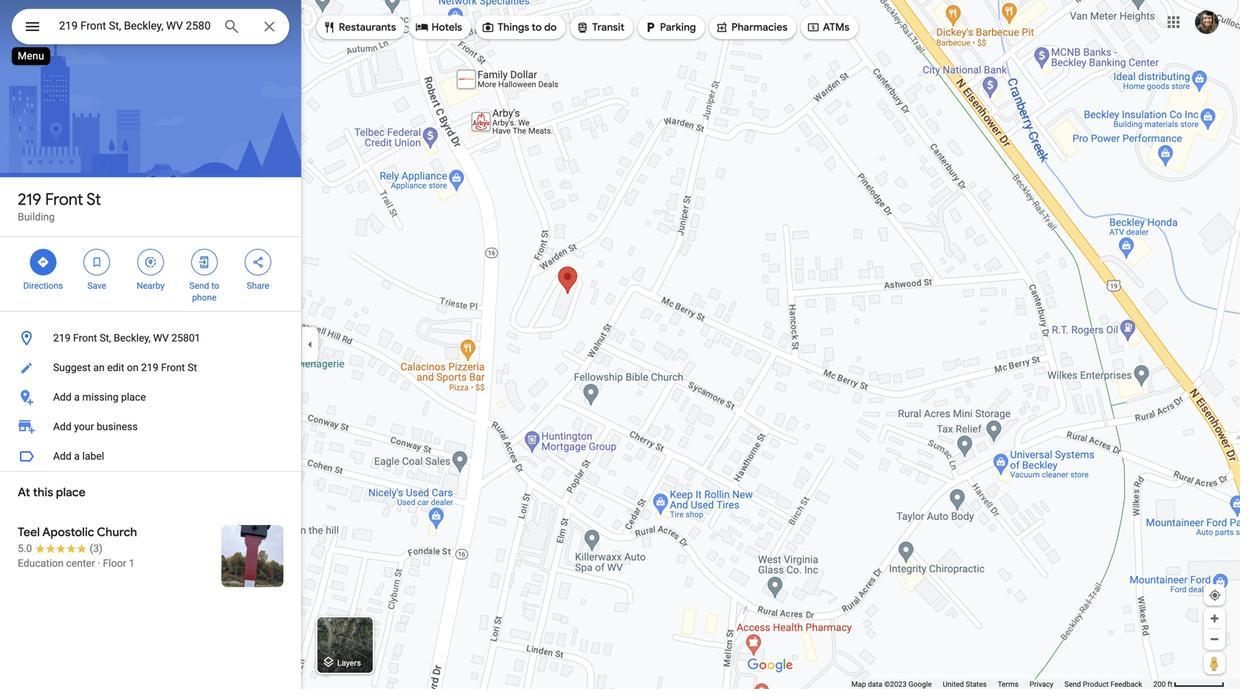 Task type: describe. For each thing, give the bounding box(es) containing it.
united states
[[944, 680, 987, 689]]

map
[[852, 680, 867, 689]]

product
[[1084, 680, 1109, 689]]

states
[[966, 680, 987, 689]]

center
[[66, 557, 95, 570]]

google maps element
[[0, 0, 1241, 689]]

teel
[[18, 525, 40, 540]]

send product feedback button
[[1065, 680, 1143, 689]]

add for add a missing place
[[53, 391, 72, 403]]

united states button
[[944, 680, 987, 689]]

 search field
[[12, 9, 290, 47]]


[[323, 19, 336, 35]]

add a label button
[[0, 442, 301, 471]]

pharmacies
[[732, 21, 788, 34]]

a for missing
[[74, 391, 80, 403]]

219 for st,
[[53, 332, 71, 344]]

 parking
[[644, 19, 697, 35]]


[[198, 254, 211, 270]]

suggest
[[53, 362, 91, 374]]

place inside button
[[121, 391, 146, 403]]

suggest an edit on 219 front st
[[53, 362, 197, 374]]

google account: giulia masi  
(giulia.masi@adept.ai) image
[[1196, 10, 1220, 34]]


[[144, 254, 157, 270]]

on
[[127, 362, 139, 374]]

(3)
[[90, 543, 103, 555]]

hotels
[[432, 21, 463, 34]]

ft
[[1168, 680, 1173, 689]]

2 vertical spatial front
[[161, 362, 185, 374]]

terms button
[[999, 680, 1019, 689]]

this
[[33, 485, 53, 500]]

1
[[129, 557, 135, 570]]

your
[[74, 421, 94, 433]]

add a missing place
[[53, 391, 146, 403]]

none field inside "219 front st, beckley, wv 25801" field
[[59, 17, 211, 35]]

25801
[[172, 332, 201, 344]]

layers
[[337, 658, 361, 668]]

building
[[18, 211, 55, 223]]

beckley,
[[114, 332, 151, 344]]

 transit
[[576, 19, 625, 35]]

zoom in image
[[1210, 613, 1221, 624]]

floor
[[103, 557, 126, 570]]

privacy
[[1030, 680, 1054, 689]]


[[24, 16, 41, 37]]

219 front st main content
[[0, 0, 301, 689]]

at this place
[[18, 485, 86, 500]]

business
[[97, 421, 138, 433]]

 things to do
[[482, 19, 557, 35]]

 pharmacies
[[716, 19, 788, 35]]

label
[[82, 450, 104, 462]]

add for add your business
[[53, 421, 72, 433]]

 restaurants
[[323, 19, 396, 35]]

things
[[498, 21, 530, 34]]

atms
[[824, 21, 850, 34]]


[[36, 254, 50, 270]]

 button
[[12, 9, 53, 47]]

st inside button
[[188, 362, 197, 374]]

add a missing place button
[[0, 383, 301, 412]]

·
[[98, 557, 100, 570]]

200 ft button
[[1154, 680, 1225, 689]]

footer inside 'google maps' element
[[852, 680, 1154, 689]]

add a label
[[53, 450, 104, 462]]

add for add a label
[[53, 450, 72, 462]]

directions
[[23, 281, 63, 291]]

front for st,
[[73, 332, 97, 344]]

church
[[97, 525, 137, 540]]


[[482, 19, 495, 35]]

apostolic
[[42, 525, 94, 540]]

st inside "219 front st building"
[[86, 189, 101, 210]]

privacy button
[[1030, 680, 1054, 689]]

nearby
[[137, 281, 165, 291]]

teel apostolic church
[[18, 525, 137, 540]]



Task type: locate. For each thing, give the bounding box(es) containing it.
1 horizontal spatial place
[[121, 391, 146, 403]]

a left label
[[74, 450, 80, 462]]

0 horizontal spatial 219
[[18, 189, 41, 210]]

0 horizontal spatial st
[[86, 189, 101, 210]]

google
[[909, 680, 932, 689]]

an
[[93, 362, 105, 374]]

1 a from the top
[[74, 391, 80, 403]]

front up building
[[45, 189, 83, 210]]

send inside button
[[1065, 680, 1082, 689]]

219 for st
[[18, 189, 41, 210]]

send inside the 'send to phone'
[[190, 281, 209, 291]]

edit
[[107, 362, 124, 374]]

footer
[[852, 680, 1154, 689]]

to inside the 'send to phone'
[[212, 281, 219, 291]]

0 vertical spatial front
[[45, 189, 83, 210]]

add inside "link"
[[53, 421, 72, 433]]

send up phone
[[190, 281, 209, 291]]

1 vertical spatial a
[[74, 450, 80, 462]]

send left product
[[1065, 680, 1082, 689]]

send product feedback
[[1065, 680, 1143, 689]]

0 vertical spatial place
[[121, 391, 146, 403]]

st,
[[100, 332, 111, 344]]

place
[[121, 391, 146, 403], [56, 485, 86, 500]]

st up 
[[86, 189, 101, 210]]

1 vertical spatial to
[[212, 281, 219, 291]]

add down suggest
[[53, 391, 72, 403]]

front
[[45, 189, 83, 210], [73, 332, 97, 344], [161, 362, 185, 374]]

219 up building
[[18, 189, 41, 210]]

a left missing
[[74, 391, 80, 403]]

0 horizontal spatial to
[[212, 281, 219, 291]]

0 vertical spatial to
[[532, 21, 542, 34]]

3 add from the top
[[53, 450, 72, 462]]

200 ft
[[1154, 680, 1173, 689]]

to left do
[[532, 21, 542, 34]]

front inside "219 front st building"
[[45, 189, 83, 210]]

1 horizontal spatial 219
[[53, 332, 71, 344]]

1 vertical spatial add
[[53, 421, 72, 433]]

5.0
[[18, 543, 32, 555]]

suggest an edit on 219 front st button
[[0, 353, 301, 383]]

1 vertical spatial front
[[73, 332, 97, 344]]

missing
[[82, 391, 119, 403]]

place down on
[[121, 391, 146, 403]]

a inside add a label button
[[74, 450, 80, 462]]

united
[[944, 680, 965, 689]]

219
[[18, 189, 41, 210], [53, 332, 71, 344], [141, 362, 159, 374]]

0 horizontal spatial place
[[56, 485, 86, 500]]

219 front st, beckley, wv 25801 button
[[0, 324, 301, 353]]

219 up suggest
[[53, 332, 71, 344]]

show street view coverage image
[[1205, 652, 1226, 674]]

to
[[532, 21, 542, 34], [212, 281, 219, 291]]

219 right on
[[141, 362, 159, 374]]

0 horizontal spatial send
[[190, 281, 209, 291]]

219 Front St, Beckley, WV 25801 field
[[12, 9, 290, 44]]

2 vertical spatial add
[[53, 450, 72, 462]]

5.0 stars 3 reviews image
[[18, 541, 103, 556]]

data
[[868, 680, 883, 689]]

2 horizontal spatial 219
[[141, 362, 159, 374]]

terms
[[999, 680, 1019, 689]]

st
[[86, 189, 101, 210], [188, 362, 197, 374]]

1 horizontal spatial st
[[188, 362, 197, 374]]

219 inside "219 front st building"
[[18, 189, 41, 210]]

1 vertical spatial place
[[56, 485, 86, 500]]

feedback
[[1111, 680, 1143, 689]]


[[716, 19, 729, 35]]

219 front st building
[[18, 189, 101, 223]]

transit
[[593, 21, 625, 34]]

education
[[18, 557, 64, 570]]

add left your
[[53, 421, 72, 433]]

219 front st, beckley, wv 25801
[[53, 332, 201, 344]]

wv
[[153, 332, 169, 344]]

0 vertical spatial 219
[[18, 189, 41, 210]]


[[416, 19, 429, 35]]

front down wv
[[161, 362, 185, 374]]

send for send product feedback
[[1065, 680, 1082, 689]]

add
[[53, 391, 72, 403], [53, 421, 72, 433], [53, 450, 72, 462]]

a inside add a missing place button
[[74, 391, 80, 403]]

None field
[[59, 17, 211, 35]]

a
[[74, 391, 80, 403], [74, 450, 80, 462]]

1 vertical spatial st
[[188, 362, 197, 374]]

2 a from the top
[[74, 450, 80, 462]]

1 vertical spatial 219
[[53, 332, 71, 344]]

to inside " things to do"
[[532, 21, 542, 34]]

a for label
[[74, 450, 80, 462]]

 atms
[[807, 19, 850, 35]]

actions for 219 front st region
[[0, 237, 301, 311]]

0 vertical spatial add
[[53, 391, 72, 403]]

add left label
[[53, 450, 72, 462]]

front left st,
[[73, 332, 97, 344]]

1 horizontal spatial send
[[1065, 680, 1082, 689]]


[[644, 19, 657, 35]]


[[807, 19, 821, 35]]


[[90, 254, 104, 270]]

place right this
[[56, 485, 86, 500]]


[[576, 19, 590, 35]]

1 vertical spatial send
[[1065, 680, 1082, 689]]

education center · floor 1
[[18, 557, 135, 570]]

phone
[[192, 293, 217, 303]]

send to phone
[[190, 281, 219, 303]]

0 vertical spatial a
[[74, 391, 80, 403]]

add your business
[[53, 421, 138, 433]]

map data ©2023 google
[[852, 680, 932, 689]]

zoom out image
[[1210, 634, 1221, 645]]

save
[[87, 281, 106, 291]]

 hotels
[[416, 19, 463, 35]]

share
[[247, 281, 270, 291]]

collapse side panel image
[[302, 336, 318, 353]]

st down the 25801
[[188, 362, 197, 374]]


[[252, 254, 265, 270]]

at
[[18, 485, 30, 500]]

1 add from the top
[[53, 391, 72, 403]]

©2023
[[885, 680, 907, 689]]

1 horizontal spatial to
[[532, 21, 542, 34]]

2 vertical spatial 219
[[141, 362, 159, 374]]

footer containing map data ©2023 google
[[852, 680, 1154, 689]]

send for send to phone
[[190, 281, 209, 291]]

parking
[[660, 21, 697, 34]]

0 vertical spatial send
[[190, 281, 209, 291]]

do
[[545, 21, 557, 34]]

to up phone
[[212, 281, 219, 291]]

from your device image
[[1209, 589, 1222, 602]]

2 add from the top
[[53, 421, 72, 433]]

200
[[1154, 680, 1167, 689]]

front for st
[[45, 189, 83, 210]]

add your business link
[[0, 412, 301, 442]]

send
[[190, 281, 209, 291], [1065, 680, 1082, 689]]

0 vertical spatial st
[[86, 189, 101, 210]]

restaurants
[[339, 21, 396, 34]]



Task type: vqa. For each thing, say whether or not it's contained in the screenshot.
Offers at the left top of the page
no



